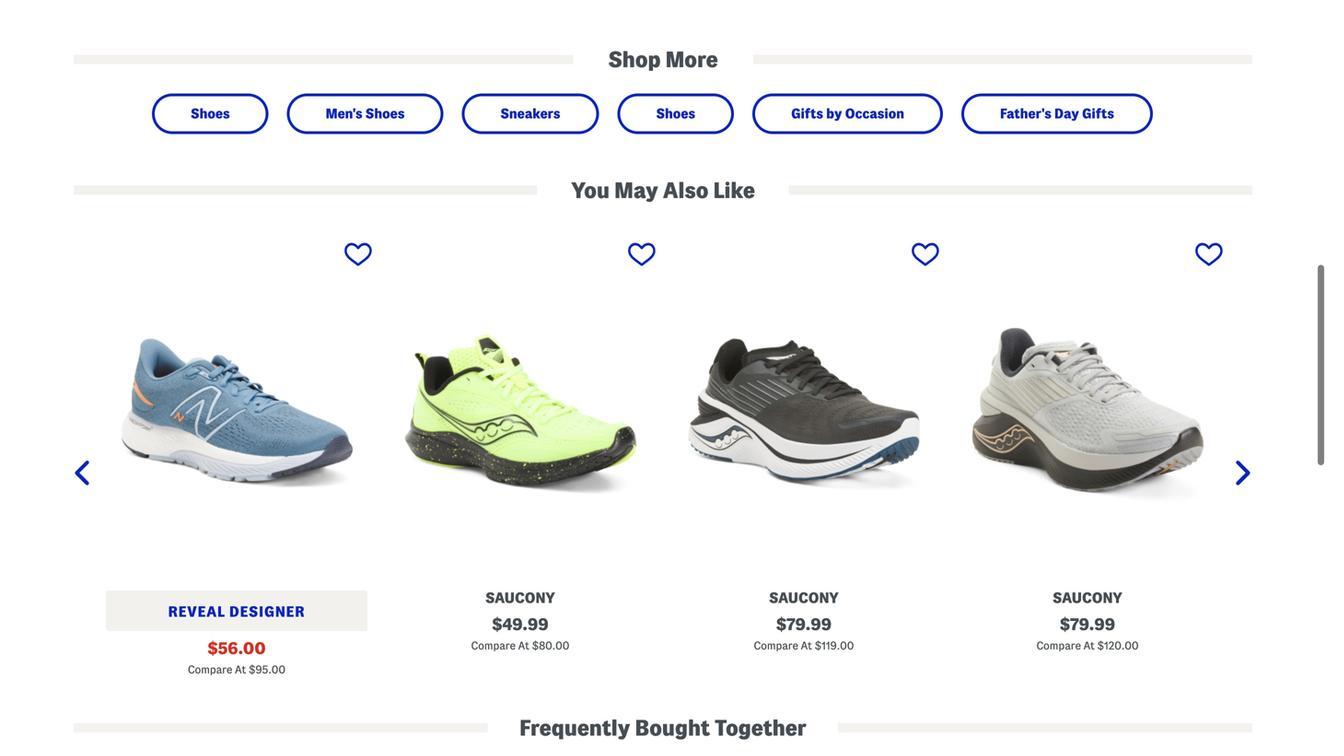 Task type: vqa. For each thing, say whether or not it's contained in the screenshot.


Task type: locate. For each thing, give the bounding box(es) containing it.
1 shoes from the left
[[191, 106, 230, 121]]

2 shoes from the left
[[366, 106, 405, 121]]

1 horizontal spatial saucony
[[769, 590, 839, 606]]

1 horizontal spatial gifts
[[1083, 106, 1115, 121]]

1 gifts from the left
[[791, 106, 824, 121]]

at down 49.99
[[518, 640, 530, 651]]

2 79.99 from the left
[[1071, 615, 1116, 633]]

like
[[714, 178, 755, 202]]

79.99 inside the 79.99 compare at 119.00
[[787, 615, 832, 633]]

at inside "49.99 compare at 80.00"
[[518, 640, 530, 651]]

you
[[571, 178, 610, 202]]

at inside the 79.99 compare at 119.00
[[801, 640, 813, 651]]

1 79.99 from the left
[[787, 615, 832, 633]]

at inside 79.99 compare at 120.00
[[1084, 640, 1095, 651]]

gifts by occasion
[[791, 106, 905, 121]]

1 saucony from the left
[[486, 590, 555, 606]]

79.99 for 79.99 compare at 119.00
[[787, 615, 832, 633]]

shoes
[[191, 106, 230, 121], [366, 106, 405, 121], [656, 106, 696, 121]]

compare
[[471, 640, 516, 651], [754, 640, 799, 651], [1037, 640, 1082, 651], [188, 664, 232, 675]]

compare down 56.00 at the left bottom of the page
[[188, 664, 232, 675]]

at for 79.99 compare at 120.00
[[1084, 640, 1095, 651]]

compare down 49.99
[[471, 640, 516, 651]]

compare left 119.00
[[754, 640, 799, 651]]

compare inside 56.00 compare at 95.00
[[188, 664, 232, 675]]

endorphin shift 3 running sneakers image
[[667, 238, 942, 581]]

father's
[[1001, 106, 1052, 121]]

saucony up the 79.99 compare at 119.00
[[769, 590, 839, 606]]

at for 49.99 compare at 80.00
[[518, 640, 530, 651]]

120.00
[[1105, 640, 1139, 651]]

gifts right 'day' on the right of the page
[[1083, 106, 1115, 121]]

endorphin shift 3 high cushion running sneakers image
[[951, 238, 1225, 581]]

2 horizontal spatial shoes
[[656, 106, 696, 121]]

1 horizontal spatial shoes
[[366, 106, 405, 121]]

0 horizontal spatial gifts
[[791, 106, 824, 121]]

compare for 49.99 compare at 80.00
[[471, 640, 516, 651]]

gifts by occasion link
[[769, 101, 927, 127]]

gifts
[[791, 106, 824, 121], [1083, 106, 1115, 121]]

79.99 inside 79.99 compare at 120.00
[[1071, 615, 1116, 633]]

95.00
[[256, 664, 286, 675]]

compare left 120.00
[[1037, 640, 1082, 651]]

79.99 for 79.99 compare at 120.00
[[1071, 615, 1116, 633]]

at down 56.00 at the left bottom of the page
[[235, 664, 246, 675]]

at
[[518, 640, 530, 651], [801, 640, 813, 651], [1084, 640, 1095, 651], [235, 664, 246, 675]]

2 saucony from the left
[[769, 590, 839, 606]]

shop more
[[609, 47, 718, 71]]

compare inside the 79.99 compare at 119.00
[[754, 640, 799, 651]]

by
[[827, 106, 842, 121]]

at inside 56.00 compare at 95.00
[[235, 664, 246, 675]]

2 gifts from the left
[[1083, 106, 1115, 121]]

0 horizontal spatial shoes
[[191, 106, 230, 121]]

at left 120.00
[[1084, 640, 1095, 651]]

0 horizontal spatial saucony
[[486, 590, 555, 606]]

3 shoes from the left
[[656, 106, 696, 121]]

compare inside 79.99 compare at 120.00
[[1037, 640, 1082, 651]]

79.99 compare at 119.00
[[754, 615, 855, 651]]

gifts left by
[[791, 106, 824, 121]]

compare for 56.00 compare at 95.00
[[188, 664, 232, 675]]

father's day gifts
[[1001, 106, 1115, 121]]

sneakers
[[501, 106, 561, 121]]

1 horizontal spatial 79.99
[[1071, 615, 1116, 633]]

may
[[615, 178, 658, 202]]

together
[[715, 716, 807, 740]]

bought
[[635, 716, 710, 740]]

0 horizontal spatial 79.99
[[787, 615, 832, 633]]

49.99 compare at 80.00
[[471, 615, 570, 651]]

saucony for 79.99 compare at 120.00
[[1053, 590, 1123, 606]]

at left 119.00
[[801, 640, 813, 651]]

compare inside "49.99 compare at 80.00"
[[471, 640, 516, 651]]

79.99 up 120.00
[[1071, 615, 1116, 633]]

0 horizontal spatial shoes link
[[169, 101, 252, 127]]

3 saucony from the left
[[1053, 590, 1123, 606]]

1 horizontal spatial shoes link
[[634, 101, 718, 127]]

saucony
[[486, 590, 555, 606], [769, 590, 839, 606], [1053, 590, 1123, 606]]

2 horizontal spatial saucony
[[1053, 590, 1123, 606]]

saucony up 79.99 compare at 120.00
[[1053, 590, 1123, 606]]

also
[[663, 178, 709, 202]]

saucony up 49.99
[[486, 590, 555, 606]]

56.00
[[218, 639, 266, 657]]

79.99 up 119.00
[[787, 615, 832, 633]]

men's shoes
[[326, 106, 405, 121]]

shoes link
[[169, 101, 252, 127], [634, 101, 718, 127]]

79.99 compare at 120.00
[[1037, 615, 1139, 651]]

79.99
[[787, 615, 832, 633], [1071, 615, 1116, 633]]

at for 56.00 compare at 95.00
[[235, 664, 246, 675]]



Task type: describe. For each thing, give the bounding box(es) containing it.
119.00
[[822, 640, 855, 651]]

2 shoes link from the left
[[634, 101, 718, 127]]

compare for 79.99 compare at 120.00
[[1037, 640, 1082, 651]]

click or press b to reveal designer element
[[106, 591, 368, 631]]

more
[[666, 47, 718, 71]]

you may also like
[[571, 178, 755, 202]]

you may also like list
[[74, 236, 1253, 714]]

frequently bought together
[[520, 716, 807, 740]]

80.00
[[539, 640, 570, 651]]

49.99
[[503, 615, 549, 633]]

saucony for 49.99 compare at 80.00
[[486, 590, 555, 606]]

designer
[[229, 603, 305, 620]]

compare for 79.99 compare at 119.00
[[754, 640, 799, 651]]

reveal designer
[[168, 603, 305, 620]]

men's shoes link
[[304, 101, 427, 127]]

saucony for 79.99 compare at 119.00
[[769, 590, 839, 606]]

men's
[[326, 106, 363, 121]]

56.00 compare at 95.00
[[188, 639, 286, 675]]

shop
[[609, 47, 661, 71]]

sneakers link
[[479, 101, 583, 127]]

1 shoes link from the left
[[169, 101, 252, 127]]

at for 79.99 compare at 119.00
[[801, 640, 813, 651]]

men's fresh foam 880 running sneakers image
[[100, 238, 374, 581]]

father's day gifts link
[[978, 101, 1137, 127]]

reveal
[[168, 603, 226, 620]]

day
[[1055, 106, 1080, 121]]

occasion
[[845, 106, 905, 121]]

men's kinvara 13 performance running sneakers image
[[383, 238, 658, 581]]

frequently
[[520, 716, 631, 740]]



